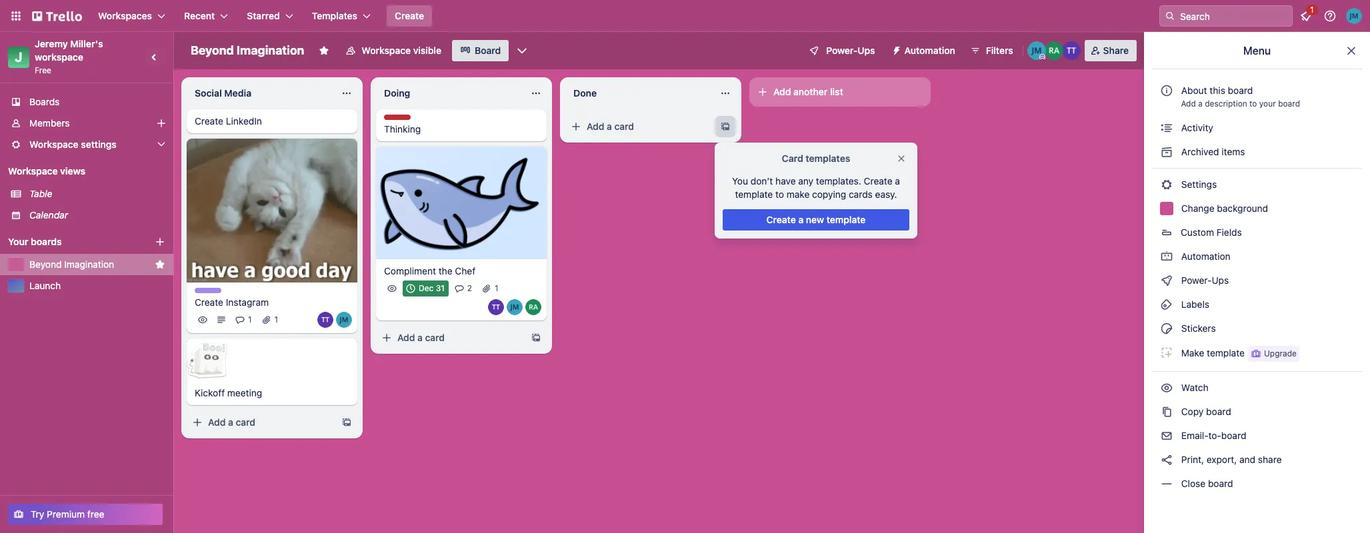 Task type: vqa. For each thing, say whether or not it's contained in the screenshot.
sunnyupside33 (sunnyupside33) image
no



Task type: locate. For each thing, give the bounding box(es) containing it.
0 horizontal spatial power-ups
[[826, 45, 875, 56]]

1 horizontal spatial beyond imagination
[[191, 43, 304, 57]]

table link
[[29, 187, 165, 201]]

add
[[773, 86, 791, 97], [1181, 99, 1196, 109], [587, 121, 604, 132], [397, 332, 415, 343], [208, 417, 226, 428]]

fields
[[1217, 227, 1242, 238]]

export,
[[1207, 454, 1237, 465]]

ups down automation link
[[1212, 275, 1229, 286]]

watch link
[[1152, 377, 1362, 399]]

imagination down starred "popup button"
[[237, 43, 304, 57]]

add down kickoff
[[208, 417, 226, 428]]

add a card down dec 31 checkbox
[[397, 332, 445, 343]]

0 horizontal spatial to
[[775, 189, 784, 200]]

to inside you don't have any templates. create a template to make copying cards easy.
[[775, 189, 784, 200]]

1 horizontal spatial automation
[[1179, 251, 1231, 262]]

close board link
[[1152, 473, 1362, 495]]

sm image left close
[[1160, 477, 1173, 491]]

sm image inside watch link
[[1160, 381, 1173, 395]]

automation down "custom fields"
[[1179, 251, 1231, 262]]

add a card for social media
[[208, 417, 255, 428]]

beyond
[[191, 43, 234, 57], [29, 259, 62, 270]]

a up easy.
[[895, 175, 900, 187]]

close
[[1181, 478, 1206, 489]]

workspaces button
[[90, 5, 173, 27]]

beyond down recent dropdown button
[[191, 43, 234, 57]]

1 vertical spatial template
[[827, 214, 866, 225]]

0 vertical spatial template
[[735, 189, 773, 200]]

1 notification image
[[1298, 8, 1314, 24]]

settings
[[1179, 179, 1217, 190]]

power- up list
[[826, 45, 858, 56]]

workspace settings button
[[0, 134, 173, 155]]

Search field
[[1175, 6, 1292, 26]]

1 vertical spatial imagination
[[64, 259, 114, 270]]

sm image for stickers
[[1160, 322, 1173, 335]]

0 vertical spatial power-ups
[[826, 45, 875, 56]]

0 vertical spatial imagination
[[237, 43, 304, 57]]

members
[[29, 117, 70, 129]]

1 vertical spatial create from template… image
[[341, 418, 352, 428]]

you
[[732, 175, 748, 187]]

calendar link
[[29, 209, 165, 222]]

2 horizontal spatial add a card
[[587, 121, 634, 132]]

ups inside power-ups link
[[1212, 275, 1229, 286]]

template inside button
[[827, 214, 866, 225]]

add left another
[[773, 86, 791, 97]]

add for done
[[587, 121, 604, 132]]

sm image left the activity
[[1160, 121, 1173, 135]]

sm image inside copy board link
[[1160, 405, 1173, 419]]

1 vertical spatial ruby anderson (rubyanderson7) image
[[525, 299, 541, 315]]

sm image for automation
[[1160, 250, 1173, 263]]

0 horizontal spatial create from template… image
[[341, 418, 352, 428]]

ups up add another list button
[[858, 45, 875, 56]]

dec
[[419, 283, 434, 293]]

add down dec 31 checkbox
[[397, 332, 415, 343]]

create down social
[[195, 115, 223, 127]]

0 vertical spatial power-
[[826, 45, 858, 56]]

a left new
[[798, 214, 804, 225]]

0 horizontal spatial add a card
[[208, 417, 255, 428]]

add board image
[[155, 237, 165, 247]]

power-ups inside button
[[826, 45, 875, 56]]

workspace visible
[[362, 45, 441, 56]]

compliment the chef
[[384, 265, 475, 276]]

thinking link
[[384, 123, 539, 136]]

starred
[[247, 10, 280, 21]]

list
[[830, 86, 843, 97]]

to inside about this board add a description to your board
[[1250, 99, 1257, 109]]

description
[[1205, 99, 1247, 109]]

sm image inside stickers link
[[1160, 322, 1173, 335]]

1 vertical spatial beyond
[[29, 259, 62, 270]]

2 sm image from the top
[[1160, 322, 1173, 335]]

beyond inside beyond imagination link
[[29, 259, 62, 270]]

1 horizontal spatial ups
[[1212, 275, 1229, 286]]

card
[[782, 153, 803, 164]]

sm image inside labels 'link'
[[1160, 298, 1173, 311]]

upgrade
[[1264, 349, 1297, 359]]

1 horizontal spatial imagination
[[237, 43, 304, 57]]

easy.
[[875, 189, 897, 200]]

1 horizontal spatial 1
[[274, 315, 278, 325]]

sm image for power-ups
[[1160, 274, 1173, 287]]

1 horizontal spatial add a card button
[[376, 327, 525, 349]]

a down kickoff meeting
[[228, 417, 233, 428]]

board
[[1228, 85, 1253, 96], [1278, 99, 1300, 109], [1206, 406, 1231, 417], [1221, 430, 1246, 441], [1208, 478, 1233, 489]]

color: bold red, title: "thoughts" element
[[384, 115, 421, 125]]

workspace inside dropdown button
[[29, 139, 78, 150]]

0 vertical spatial create from template… image
[[531, 333, 541, 343]]

0 vertical spatial add a card
[[587, 121, 634, 132]]

copy board
[[1179, 406, 1231, 417]]

you don't have any templates. create a template to make copying cards easy.
[[732, 175, 900, 200]]

1 vertical spatial workspace
[[29, 139, 78, 150]]

0 horizontal spatial template
[[735, 189, 773, 200]]

views
[[60, 165, 85, 177]]

card down the meeting
[[236, 417, 255, 428]]

0 horizontal spatial card
[[236, 417, 255, 428]]

imagination up launch link
[[64, 259, 114, 270]]

to-
[[1208, 430, 1221, 441]]

1 down instagram at bottom left
[[248, 315, 252, 325]]

2 horizontal spatial add a card button
[[565, 116, 715, 137]]

template inside you don't have any templates. create a template to make copying cards easy.
[[735, 189, 773, 200]]

create inside primary element
[[395, 10, 424, 21]]

1 right 2
[[495, 283, 498, 293]]

compliment
[[384, 265, 436, 276]]

0 vertical spatial beyond imagination
[[191, 43, 304, 57]]

kickoff meeting
[[195, 388, 262, 399]]

add a card down kickoff meeting
[[208, 417, 255, 428]]

add a card button down done text box at the top of page
[[565, 116, 715, 137]]

sm image inside settings link
[[1160, 178, 1173, 191]]

terry turtle (terryturtle) image right this member is an admin of this board. icon at the top
[[1062, 41, 1081, 60]]

make
[[787, 189, 810, 200]]

power-ups up labels
[[1179, 275, 1232, 286]]

create down color: purple, title: none icon
[[195, 297, 223, 308]]

2 horizontal spatial 1
[[495, 283, 498, 293]]

1 vertical spatial card
[[425, 332, 445, 343]]

automation button
[[886, 40, 963, 61]]

color: purple, title: none image
[[195, 288, 221, 294]]

2 vertical spatial template
[[1207, 347, 1245, 358]]

1 horizontal spatial create from template… image
[[531, 333, 541, 343]]

0 horizontal spatial beyond imagination
[[29, 259, 114, 270]]

create from template… image
[[531, 333, 541, 343], [341, 418, 352, 428]]

0 vertical spatial add a card button
[[565, 116, 715, 137]]

j link
[[8, 47, 29, 68]]

stickers
[[1179, 323, 1216, 334]]

sm image inside power-ups link
[[1160, 274, 1173, 287]]

meeting
[[227, 388, 262, 399]]

cards
[[849, 189, 873, 200]]

thoughts thinking
[[384, 115, 421, 135]]

add inside about this board add a description to your board
[[1181, 99, 1196, 109]]

create down the 'make'
[[767, 214, 796, 225]]

2 vertical spatial card
[[236, 417, 255, 428]]

a down about
[[1198, 99, 1203, 109]]

beyond up launch
[[29, 259, 62, 270]]

card
[[614, 121, 634, 132], [425, 332, 445, 343], [236, 417, 255, 428]]

2 vertical spatial add a card
[[208, 417, 255, 428]]

1 for 1
[[274, 315, 278, 325]]

2 horizontal spatial template
[[1207, 347, 1245, 358]]

workspace left visible
[[362, 45, 411, 56]]

a inside you don't have any templates. create a template to make copying cards easy.
[[895, 175, 900, 187]]

sm image inside archived items link
[[1160, 145, 1173, 159]]

0 horizontal spatial add a card button
[[187, 412, 336, 434]]

free
[[35, 65, 51, 75]]

1 vertical spatial beyond imagination
[[29, 259, 114, 270]]

1 horizontal spatial beyond
[[191, 43, 234, 57]]

1 horizontal spatial template
[[827, 214, 866, 225]]

sm image for copy board
[[1160, 405, 1173, 419]]

close popover image
[[896, 153, 907, 164]]

create up easy.
[[864, 175, 892, 187]]

0 horizontal spatial automation
[[904, 45, 955, 56]]

copy board link
[[1152, 401, 1362, 423]]

sm image inside close board link
[[1160, 477, 1173, 491]]

print, export, and share
[[1179, 454, 1282, 465]]

template
[[735, 189, 773, 200], [827, 214, 866, 225], [1207, 347, 1245, 358]]

1 vertical spatial ups
[[1212, 275, 1229, 286]]

jeremy miller (jeremymiller198) image right open information menu icon
[[1346, 8, 1362, 24]]

2 horizontal spatial card
[[614, 121, 634, 132]]

power-ups up add another list button
[[826, 45, 875, 56]]

add a card button down 31
[[376, 327, 525, 349]]

1 horizontal spatial terry turtle (terryturtle) image
[[1062, 41, 1081, 60]]

0 horizontal spatial ups
[[858, 45, 875, 56]]

board down export, on the bottom right of the page
[[1208, 478, 1233, 489]]

0 horizontal spatial terry turtle (terryturtle) image
[[488, 299, 504, 315]]

1
[[495, 283, 498, 293], [248, 315, 252, 325], [274, 315, 278, 325]]

templates button
[[304, 5, 379, 27]]

1 vertical spatial add a card
[[397, 332, 445, 343]]

ruby anderson (rubyanderson7) image
[[1045, 41, 1063, 60], [525, 299, 541, 315]]

1 down create instagram link
[[274, 315, 278, 325]]

0 vertical spatial workspace
[[362, 45, 411, 56]]

create instagram link
[[195, 296, 349, 310]]

sm image
[[1160, 121, 1173, 135], [1160, 322, 1173, 335], [1160, 429, 1173, 443], [1160, 477, 1173, 491]]

this
[[1210, 85, 1225, 96]]

jeremy miller (jeremymiller198) image
[[1346, 8, 1362, 24], [507, 299, 523, 315], [336, 312, 352, 328]]

jeremy miller (jeremymiller198) image right terry turtle (terryturtle) icon
[[336, 312, 352, 328]]

1 vertical spatial automation
[[1179, 251, 1231, 262]]

1 vertical spatial add a card button
[[376, 327, 525, 349]]

kickoff meeting link
[[195, 387, 349, 400]]

template right make at bottom
[[1207, 347, 1245, 358]]

1 horizontal spatial add a card
[[397, 332, 445, 343]]

workspace
[[362, 45, 411, 56], [29, 139, 78, 150], [8, 165, 58, 177]]

to down have
[[775, 189, 784, 200]]

add down about
[[1181, 99, 1196, 109]]

0 horizontal spatial beyond
[[29, 259, 62, 270]]

primary element
[[0, 0, 1370, 32]]

1 sm image from the top
[[1160, 121, 1173, 135]]

2 vertical spatial workspace
[[8, 165, 58, 177]]

0 vertical spatial beyond
[[191, 43, 234, 57]]

add down done
[[587, 121, 604, 132]]

Done text field
[[565, 83, 712, 104]]

automation left filters button
[[904, 45, 955, 56]]

automation
[[904, 45, 955, 56], [1179, 251, 1231, 262]]

0 vertical spatial automation
[[904, 45, 955, 56]]

add a card button for done
[[565, 116, 715, 137]]

3 sm image from the top
[[1160, 429, 1173, 443]]

add a card down done
[[587, 121, 634, 132]]

workspace up table
[[8, 165, 58, 177]]

31
[[436, 283, 445, 293]]

workspace for workspace settings
[[29, 139, 78, 150]]

1 horizontal spatial power-ups
[[1179, 275, 1232, 286]]

Doing text field
[[376, 83, 523, 104]]

0 horizontal spatial power-
[[826, 45, 858, 56]]

recent
[[184, 10, 215, 21]]

power- inside button
[[826, 45, 858, 56]]

workspace views
[[8, 165, 85, 177]]

beyond imagination down your boards with 2 items element
[[29, 259, 114, 270]]

create
[[395, 10, 424, 21], [195, 115, 223, 127], [864, 175, 892, 187], [767, 214, 796, 225], [195, 297, 223, 308]]

terry turtle (terryturtle) image down 'compliment the chef' link
[[488, 299, 504, 315]]

power- up labels
[[1181, 275, 1212, 286]]

workspace down members
[[29, 139, 78, 150]]

2
[[467, 283, 472, 293]]

0 vertical spatial card
[[614, 121, 634, 132]]

jeremy miller (jeremymiller198) image down 'compliment the chef' link
[[507, 299, 523, 315]]

1 vertical spatial terry turtle (terryturtle) image
[[488, 299, 504, 315]]

to left your
[[1250, 99, 1257, 109]]

0 horizontal spatial imagination
[[64, 259, 114, 270]]

your boards
[[8, 236, 62, 247]]

template down cards
[[827, 214, 866, 225]]

template down don't
[[735, 189, 773, 200]]

activity link
[[1152, 117, 1362, 139]]

add a card button down kickoff meeting link
[[187, 412, 336, 434]]

templates
[[312, 10, 357, 21]]

thinking
[[384, 123, 421, 135]]

card templates
[[782, 153, 850, 164]]

imagination inside board name text field
[[237, 43, 304, 57]]

print, export, and share link
[[1152, 449, 1362, 471]]

terry turtle (terryturtle) image
[[1062, 41, 1081, 60], [488, 299, 504, 315]]

2 vertical spatial add a card button
[[187, 412, 336, 434]]

custom
[[1181, 227, 1214, 238]]

4 sm image from the top
[[1160, 477, 1173, 491]]

1 horizontal spatial power-
[[1181, 275, 1212, 286]]

0 vertical spatial to
[[1250, 99, 1257, 109]]

create for create linkedin
[[195, 115, 223, 127]]

any
[[798, 175, 813, 187]]

social
[[195, 87, 222, 99]]

upgrade button
[[1248, 346, 1299, 362]]

0 vertical spatial ruby anderson (rubyanderson7) image
[[1045, 41, 1063, 60]]

beyond imagination down starred
[[191, 43, 304, 57]]

Dec 31 checkbox
[[403, 281, 449, 297]]

create up workspace visible
[[395, 10, 424, 21]]

sm image for settings
[[1160, 178, 1173, 191]]

1 vertical spatial to
[[775, 189, 784, 200]]

1 horizontal spatial to
[[1250, 99, 1257, 109]]

sm image
[[886, 40, 904, 59], [1160, 145, 1173, 159], [1160, 178, 1173, 191], [1160, 250, 1173, 263], [1160, 274, 1173, 287], [1160, 298, 1173, 311], [1160, 346, 1173, 359], [1160, 381, 1173, 395], [1160, 405, 1173, 419], [1160, 453, 1173, 467]]

sm image inside activity link
[[1160, 121, 1173, 135]]

add a card for doing
[[397, 332, 445, 343]]

sm image inside automation link
[[1160, 250, 1173, 263]]

archived
[[1181, 146, 1219, 157]]

create linkedin
[[195, 115, 262, 127]]

workspace inside button
[[362, 45, 411, 56]]

create from template… image for social media
[[341, 418, 352, 428]]

1 horizontal spatial card
[[425, 332, 445, 343]]

0 vertical spatial ups
[[858, 45, 875, 56]]

create linkedin link
[[195, 115, 349, 128]]

beyond imagination
[[191, 43, 304, 57], [29, 259, 114, 270]]

chef
[[455, 265, 475, 276]]

add a card button for doing
[[376, 327, 525, 349]]

sm image for make template
[[1160, 346, 1173, 359]]

boards
[[29, 96, 60, 107]]

star or unstar board image
[[319, 45, 330, 56]]

Social Media text field
[[187, 83, 333, 104]]

sm image inside print, export, and share link
[[1160, 453, 1173, 467]]

starred icon image
[[155, 259, 165, 270]]

sm image for archived items
[[1160, 145, 1173, 159]]

sm image left email-
[[1160, 429, 1173, 443]]

card down "dec 31"
[[425, 332, 445, 343]]

sm image inside email-to-board link
[[1160, 429, 1173, 443]]

board right your
[[1278, 99, 1300, 109]]

power-ups
[[826, 45, 875, 56], [1179, 275, 1232, 286]]

launch
[[29, 280, 61, 291]]

card down done text box at the top of page
[[614, 121, 634, 132]]

sm image left stickers
[[1160, 322, 1173, 335]]



Task type: describe. For each thing, give the bounding box(es) containing it.
thoughts
[[384, 115, 421, 125]]

archived items link
[[1152, 141, 1362, 163]]

instagram
[[226, 297, 269, 308]]

table
[[29, 188, 52, 199]]

automation link
[[1152, 246, 1362, 267]]

a down done text box at the top of page
[[607, 121, 612, 132]]

dec 31
[[419, 283, 445, 293]]

starred button
[[239, 5, 301, 27]]

create for create
[[395, 10, 424, 21]]

beyond inside board name text field
[[191, 43, 234, 57]]

1 for 2
[[495, 283, 498, 293]]

board up the print, export, and share
[[1221, 430, 1246, 441]]

custom fields button
[[1152, 222, 1362, 243]]

this member is an admin of this board. image
[[1039, 54, 1045, 60]]

email-to-board link
[[1152, 425, 1362, 447]]

new
[[806, 214, 824, 225]]

try premium free
[[31, 509, 104, 520]]

jeremy miller's workspace link
[[35, 38, 106, 63]]

premium
[[47, 509, 85, 520]]

2 horizontal spatial jeremy miller (jeremymiller198) image
[[1346, 8, 1362, 24]]

social media
[[195, 87, 251, 99]]

sm image inside automation button
[[886, 40, 904, 59]]

search image
[[1165, 11, 1175, 21]]

customize views image
[[516, 44, 529, 57]]

jeremy
[[35, 38, 68, 49]]

power-ups button
[[800, 40, 883, 61]]

miller's
[[70, 38, 103, 49]]

sm image for print, export, and share
[[1160, 453, 1173, 467]]

card for done
[[614, 121, 634, 132]]

add for social media
[[208, 417, 226, 428]]

beyond imagination link
[[29, 258, 149, 271]]

pete ghost image
[[186, 339, 228, 382]]

workspace settings
[[29, 139, 117, 150]]

create for create a new template
[[767, 214, 796, 225]]

linkedin
[[226, 115, 262, 127]]

about this board add a description to your board
[[1181, 85, 1300, 109]]

create a new template
[[767, 214, 866, 225]]

0 horizontal spatial 1
[[248, 315, 252, 325]]

activity
[[1179, 122, 1213, 133]]

settings
[[81, 139, 117, 150]]

your boards with 2 items element
[[8, 234, 135, 250]]

card for social media
[[236, 417, 255, 428]]

items
[[1222, 146, 1245, 157]]

don't
[[751, 175, 773, 187]]

compliment the chef link
[[384, 264, 539, 278]]

sm image for watch
[[1160, 381, 1173, 395]]

jeremy miller (jeremymiller198) image
[[1027, 41, 1046, 60]]

board up to-
[[1206, 406, 1231, 417]]

sm image for activity
[[1160, 121, 1173, 135]]

boards
[[31, 236, 62, 247]]

0 vertical spatial terry turtle (terryturtle) image
[[1062, 41, 1081, 60]]

create button
[[387, 5, 432, 27]]

kickoff
[[195, 388, 225, 399]]

custom fields
[[1181, 227, 1242, 238]]

close board
[[1179, 478, 1233, 489]]

terry turtle (terryturtle) image
[[317, 312, 333, 328]]

jeremy miller's workspace free
[[35, 38, 106, 75]]

email-
[[1181, 430, 1208, 441]]

filters
[[986, 45, 1013, 56]]

launch link
[[29, 279, 165, 293]]

recent button
[[176, 5, 236, 27]]

automation inside button
[[904, 45, 955, 56]]

add for doing
[[397, 332, 415, 343]]

create inside you don't have any templates. create a template to make copying cards easy.
[[864, 175, 892, 187]]

card for doing
[[425, 332, 445, 343]]

sm image for email-to-board
[[1160, 429, 1173, 443]]

settings link
[[1152, 174, 1362, 195]]

change
[[1181, 203, 1215, 214]]

and
[[1240, 454, 1256, 465]]

beyond imagination inside board name text field
[[191, 43, 304, 57]]

change background link
[[1152, 198, 1362, 219]]

board up description
[[1228, 85, 1253, 96]]

add inside button
[[773, 86, 791, 97]]

share
[[1103, 45, 1129, 56]]

open information menu image
[[1323, 9, 1337, 23]]

stickers link
[[1152, 318, 1362, 339]]

try premium free button
[[8, 504, 163, 525]]

workspaces
[[98, 10, 152, 21]]

a down dec 31 checkbox
[[417, 332, 423, 343]]

workspace for workspace visible
[[362, 45, 411, 56]]

Board name text field
[[184, 40, 311, 61]]

copy
[[1181, 406, 1204, 417]]

board link
[[452, 40, 509, 61]]

workspace for workspace views
[[8, 165, 58, 177]]

workspace navigation collapse icon image
[[145, 48, 164, 67]]

print,
[[1181, 454, 1204, 465]]

a inside about this board add a description to your board
[[1198, 99, 1203, 109]]

add a card button for social media
[[187, 412, 336, 434]]

have
[[776, 175, 796, 187]]

add a card for done
[[587, 121, 634, 132]]

create instagram
[[195, 297, 269, 308]]

ups inside power-ups button
[[858, 45, 875, 56]]

watch
[[1179, 382, 1211, 393]]

media
[[224, 87, 251, 99]]

share button
[[1085, 40, 1137, 61]]

change background
[[1179, 203, 1268, 214]]

create for create instagram
[[195, 297, 223, 308]]

menu
[[1243, 45, 1271, 57]]

0 horizontal spatial ruby anderson (rubyanderson7) image
[[525, 299, 541, 315]]

workspace
[[35, 51, 83, 63]]

1 horizontal spatial ruby anderson (rubyanderson7) image
[[1045, 41, 1063, 60]]

archived items
[[1179, 146, 1245, 157]]

the
[[439, 265, 452, 276]]

labels link
[[1152, 294, 1362, 315]]

add another list
[[773, 86, 843, 97]]

back to home image
[[32, 5, 82, 27]]

make
[[1181, 347, 1204, 358]]

1 horizontal spatial jeremy miller (jeremymiller198) image
[[507, 299, 523, 315]]

free
[[87, 509, 104, 520]]

sm image for labels
[[1160, 298, 1173, 311]]

labels
[[1179, 299, 1209, 310]]

1 vertical spatial power-
[[1181, 275, 1212, 286]]

try
[[31, 509, 44, 520]]

calendar
[[29, 209, 68, 221]]

0 horizontal spatial jeremy miller (jeremymiller198) image
[[336, 312, 352, 328]]

create from template… image for doing
[[531, 333, 541, 343]]

1 vertical spatial power-ups
[[1179, 275, 1232, 286]]

share
[[1258, 454, 1282, 465]]

visible
[[413, 45, 441, 56]]

sm image for close board
[[1160, 477, 1173, 491]]

another
[[793, 86, 828, 97]]

create from template… image
[[720, 121, 731, 132]]



